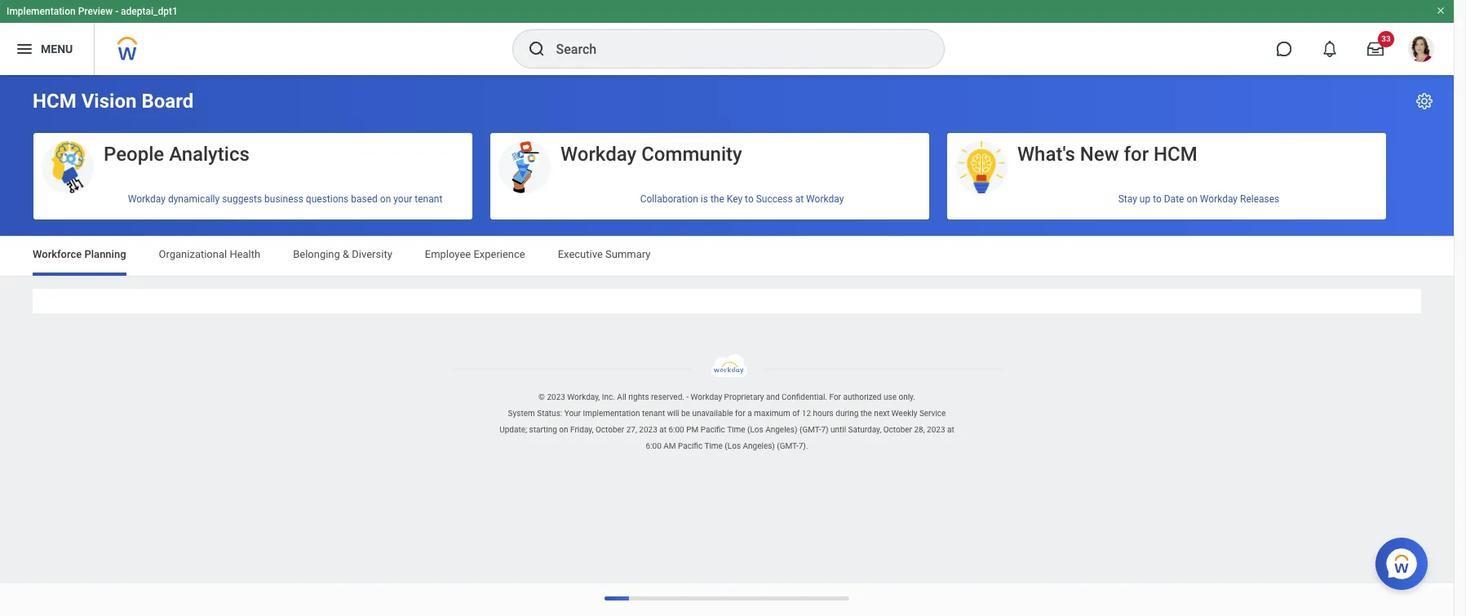 Task type: describe. For each thing, give the bounding box(es) containing it.
success
[[756, 193, 793, 204]]

confidential.
[[782, 393, 828, 402]]

health
[[230, 248, 260, 260]]

7).
[[799, 442, 808, 451]]

what's new for hcm
[[1018, 143, 1198, 166]]

all
[[617, 393, 627, 402]]

reserved.
[[651, 393, 685, 402]]

date
[[1164, 193, 1184, 204]]

workday community button
[[490, 133, 930, 195]]

analytics
[[169, 143, 250, 166]]

for inside © 2023 workday, inc. all rights reserved. - workday proprietary and confidential. for authorized use only. system status: your implementation tenant will be unavailable for a maximum of 12 hours during the next weekly service update; starting on friday, october 27, 2023 at 6:00 pm pacific time (los angeles) (gmt-7) until saturday, october 28, 2023 at 6:00 am pacific time (los angeles) (gmt-7).
[[735, 409, 746, 418]]

planning
[[84, 248, 126, 260]]

main content containing hcm vision board
[[0, 75, 1454, 328]]

tab list containing workforce planning
[[16, 237, 1438, 276]]

on inside © 2023 workday, inc. all rights reserved. - workday proprietary and confidential. for authorized use only. system status: your implementation tenant will be unavailable for a maximum of 12 hours during the next weekly service update; starting on friday, october 27, 2023 at 6:00 pm pacific time (los angeles) (gmt-7) until saturday, october 28, 2023 at 6:00 am pacific time (los angeles) (gmt-7).
[[559, 425, 568, 434]]

0 vertical spatial angeles)
[[766, 425, 798, 434]]

questions
[[306, 193, 349, 204]]

0 vertical spatial the
[[711, 193, 725, 204]]

2 october from the left
[[884, 425, 912, 434]]

unavailable
[[692, 409, 733, 418]]

belonging & diversity
[[293, 248, 392, 260]]

workday inside © 2023 workday, inc. all rights reserved. - workday proprietary and confidential. for authorized use only. system status: your implementation tenant will be unavailable for a maximum of 12 hours during the next weekly service update; starting on friday, october 27, 2023 at 6:00 pm pacific time (los angeles) (gmt-7) until saturday, october 28, 2023 at 6:00 am pacific time (los angeles) (gmt-7).
[[691, 393, 722, 402]]

system
[[508, 409, 535, 418]]

12
[[802, 409, 811, 418]]

1 october from the left
[[596, 425, 624, 434]]

search image
[[527, 39, 546, 59]]

business
[[264, 193, 303, 204]]

0 horizontal spatial on
[[380, 193, 391, 204]]

am
[[664, 442, 676, 451]]

0 vertical spatial 6:00
[[669, 425, 684, 434]]

organizational
[[159, 248, 227, 260]]

your
[[394, 193, 412, 204]]

what's new for hcm button
[[947, 133, 1387, 195]]

employee
[[425, 248, 471, 260]]

- inside menu banner
[[115, 6, 118, 17]]

during
[[836, 409, 859, 418]]

collaboration is the key to success at workday link
[[490, 186, 930, 211]]

1 horizontal spatial 2023
[[639, 425, 658, 434]]

33
[[1382, 34, 1391, 43]]

28,
[[914, 425, 925, 434]]

workday inside button
[[561, 143, 637, 166]]

tenant inside © 2023 workday, inc. all rights reserved. - workday proprietary and confidential. for authorized use only. system status: your implementation tenant will be unavailable for a maximum of 12 hours during the next weekly service update; starting on friday, october 27, 2023 at 6:00 pm pacific time (los angeles) (gmt-7) until saturday, october 28, 2023 at 6:00 am pacific time (los angeles) (gmt-7).
[[642, 409, 665, 418]]

key
[[727, 193, 743, 204]]

2 horizontal spatial at
[[947, 425, 955, 434]]

next
[[874, 409, 890, 418]]

until
[[831, 425, 846, 434]]

adeptai_dpt1
[[121, 6, 178, 17]]

people analytics button
[[33, 133, 473, 195]]

dynamically
[[168, 193, 220, 204]]

executive summary
[[558, 248, 651, 260]]

of
[[793, 409, 800, 418]]

&
[[343, 248, 349, 260]]

up
[[1140, 193, 1151, 204]]

is
[[701, 193, 708, 204]]

2 horizontal spatial 2023
[[927, 425, 945, 434]]

authorized
[[843, 393, 882, 402]]

implementation inside menu banner
[[7, 6, 76, 17]]

summary
[[606, 248, 651, 260]]

employee experience
[[425, 248, 525, 260]]

stay
[[1119, 193, 1137, 204]]

organizational health
[[159, 248, 260, 260]]

new
[[1080, 143, 1119, 166]]

based
[[351, 193, 378, 204]]

status:
[[537, 409, 562, 418]]

0 horizontal spatial time
[[705, 442, 723, 451]]

1 vertical spatial angeles)
[[743, 442, 775, 451]]

1 horizontal spatial (gmt-
[[800, 425, 821, 434]]

service
[[920, 409, 946, 418]]

proprietary
[[724, 393, 764, 402]]

friday,
[[570, 425, 594, 434]]

0 vertical spatial tenant
[[415, 193, 443, 204]]

be
[[681, 409, 690, 418]]

use
[[884, 393, 897, 402]]

hcm inside button
[[1154, 143, 1198, 166]]

stay up to date on workday releases link
[[947, 186, 1387, 211]]

1 vertical spatial (los
[[725, 442, 741, 451]]

saturday,
[[848, 425, 882, 434]]

0 horizontal spatial 2023
[[547, 393, 565, 402]]

hcm vision board
[[33, 90, 194, 113]]

diversity
[[352, 248, 392, 260]]

1 horizontal spatial time
[[727, 425, 746, 434]]

starting
[[529, 425, 557, 434]]

executive
[[558, 248, 603, 260]]

vision
[[81, 90, 137, 113]]

close environment banner image
[[1436, 6, 1446, 16]]

people
[[104, 143, 164, 166]]

menu banner
[[0, 0, 1454, 75]]

a
[[748, 409, 752, 418]]

profile logan mcneil image
[[1409, 36, 1435, 65]]

for
[[830, 393, 841, 402]]



Task type: vqa. For each thing, say whether or not it's contained in the screenshot.
CALL CENTER - ANZ GROUP link
no



Task type: locate. For each thing, give the bounding box(es) containing it.
1 vertical spatial the
[[861, 409, 872, 418]]

weekly
[[892, 409, 918, 418]]

justify image
[[15, 39, 34, 59]]

collaboration
[[640, 193, 698, 204]]

0 horizontal spatial hcm
[[33, 90, 76, 113]]

1 horizontal spatial on
[[559, 425, 568, 434]]

october down "weekly"
[[884, 425, 912, 434]]

collaboration is the key to success at workday
[[640, 193, 844, 204]]

angeles)
[[766, 425, 798, 434], [743, 442, 775, 451]]

tenant left will
[[642, 409, 665, 418]]

at right 28,
[[947, 425, 955, 434]]

33 button
[[1358, 31, 1395, 67]]

2023
[[547, 393, 565, 402], [639, 425, 658, 434], [927, 425, 945, 434]]

hcm up date
[[1154, 143, 1198, 166]]

2023 right ©
[[547, 393, 565, 402]]

for left a
[[735, 409, 746, 418]]

0 vertical spatial (los
[[748, 425, 764, 434]]

1 to from the left
[[745, 193, 754, 204]]

inbox large image
[[1368, 41, 1384, 57]]

0 horizontal spatial for
[[735, 409, 746, 418]]

workday community
[[561, 143, 742, 166]]

angeles) down maximum
[[766, 425, 798, 434]]

0 vertical spatial hcm
[[33, 90, 76, 113]]

- up be
[[687, 393, 689, 402]]

suggests
[[222, 193, 262, 204]]

1 horizontal spatial (los
[[748, 425, 764, 434]]

only.
[[899, 393, 916, 402]]

6:00 left am
[[646, 442, 662, 451]]

inc.
[[602, 393, 615, 402]]

community
[[642, 143, 742, 166]]

releases
[[1240, 193, 1280, 204]]

(gmt- down 12
[[800, 425, 821, 434]]

on left friday,
[[559, 425, 568, 434]]

main content
[[0, 75, 1454, 328]]

- right 'preview'
[[115, 6, 118, 17]]

0 horizontal spatial to
[[745, 193, 754, 204]]

2023 right 28,
[[927, 425, 945, 434]]

implementation preview -   adeptai_dpt1
[[7, 6, 178, 17]]

at right success
[[795, 193, 804, 204]]

1 horizontal spatial -
[[687, 393, 689, 402]]

on right date
[[1187, 193, 1198, 204]]

on
[[380, 193, 391, 204], [1187, 193, 1198, 204], [559, 425, 568, 434]]

0 vertical spatial (gmt-
[[800, 425, 821, 434]]

1 vertical spatial implementation
[[583, 409, 640, 418]]

time
[[727, 425, 746, 434], [705, 442, 723, 451]]

your
[[564, 409, 581, 418]]

workday dynamically suggests business questions based on your tenant link
[[33, 186, 473, 211]]

(los down a
[[748, 425, 764, 434]]

menu
[[41, 42, 73, 55]]

hcm down menu
[[33, 90, 76, 113]]

1 vertical spatial 6:00
[[646, 442, 662, 451]]

at inside main content
[[795, 193, 804, 204]]

preview
[[78, 6, 113, 17]]

0 horizontal spatial (gmt-
[[777, 442, 799, 451]]

pm
[[686, 425, 699, 434]]

at up am
[[660, 425, 667, 434]]

0 vertical spatial pacific
[[701, 425, 725, 434]]

0 horizontal spatial the
[[711, 193, 725, 204]]

workday dynamically suggests business questions based on your tenant
[[128, 193, 443, 204]]

october
[[596, 425, 624, 434], [884, 425, 912, 434]]

implementation inside © 2023 workday, inc. all rights reserved. - workday proprietary and confidential. for authorized use only. system status: your implementation tenant will be unavailable for a maximum of 12 hours during the next weekly service update; starting on friday, october 27, 2023 at 6:00 pm pacific time (los angeles) (gmt-7) until saturday, october 28, 2023 at 6:00 am pacific time (los angeles) (gmt-7).
[[583, 409, 640, 418]]

1 horizontal spatial hcm
[[1154, 143, 1198, 166]]

0 horizontal spatial (los
[[725, 442, 741, 451]]

1 horizontal spatial october
[[884, 425, 912, 434]]

0 vertical spatial time
[[727, 425, 746, 434]]

1 vertical spatial pacific
[[678, 442, 703, 451]]

will
[[667, 409, 679, 418]]

to right up
[[1153, 193, 1162, 204]]

implementation up menu dropdown button
[[7, 6, 76, 17]]

experience
[[474, 248, 525, 260]]

menu button
[[0, 23, 94, 75]]

implementation
[[7, 6, 76, 17], [583, 409, 640, 418]]

update;
[[500, 425, 527, 434]]

workday,
[[567, 393, 600, 402]]

(los
[[748, 425, 764, 434], [725, 442, 741, 451]]

2023 right 27,
[[639, 425, 658, 434]]

1 vertical spatial tenant
[[642, 409, 665, 418]]

1 vertical spatial -
[[687, 393, 689, 402]]

27,
[[626, 425, 637, 434]]

1 horizontal spatial implementation
[[583, 409, 640, 418]]

on left your
[[380, 193, 391, 204]]

the right is
[[711, 193, 725, 204]]

pacific down "pm"
[[678, 442, 703, 451]]

configure this page image
[[1415, 91, 1435, 111]]

Search Workday  search field
[[556, 31, 910, 67]]

stay up to date on workday releases
[[1119, 193, 1280, 204]]

what's
[[1018, 143, 1075, 166]]

the left next
[[861, 409, 872, 418]]

workday
[[561, 143, 637, 166], [128, 193, 166, 204], [806, 193, 844, 204], [1200, 193, 1238, 204], [691, 393, 722, 402]]

for right new
[[1124, 143, 1149, 166]]

to
[[745, 193, 754, 204], [1153, 193, 1162, 204]]

notifications large image
[[1322, 41, 1338, 57]]

workforce
[[33, 248, 82, 260]]

0 horizontal spatial implementation
[[7, 6, 76, 17]]

0 horizontal spatial october
[[596, 425, 624, 434]]

footer containing © 2023 workday, inc. all rights reserved. - workday proprietary and confidential. for authorized use only. system status: your implementation tenant will be unavailable for a maximum of 12 hours during the next weekly service update; starting on friday, october 27, 2023 at 6:00 pm pacific time (los angeles) (gmt-7) until saturday, october 28, 2023 at 6:00 am pacific time (los angeles) (gmt-7).
[[0, 354, 1454, 455]]

1 horizontal spatial tenant
[[642, 409, 665, 418]]

hcm
[[33, 90, 76, 113], [1154, 143, 1198, 166]]

for
[[1124, 143, 1149, 166], [735, 409, 746, 418]]

1 vertical spatial (gmt-
[[777, 442, 799, 451]]

1 vertical spatial time
[[705, 442, 723, 451]]

6:00 left "pm"
[[669, 425, 684, 434]]

maximum
[[754, 409, 791, 418]]

-
[[115, 6, 118, 17], [687, 393, 689, 402]]

implementation down inc.
[[583, 409, 640, 418]]

board
[[142, 90, 194, 113]]

tenant
[[415, 193, 443, 204], [642, 409, 665, 418]]

©
[[539, 393, 545, 402]]

© 2023 workday, inc. all rights reserved. - workday proprietary and confidential. for authorized use only. system status: your implementation tenant will be unavailable for a maximum of 12 hours during the next weekly service update; starting on friday, october 27, 2023 at 6:00 pm pacific time (los angeles) (gmt-7) until saturday, october 28, 2023 at 6:00 am pacific time (los angeles) (gmt-7).
[[500, 393, 955, 451]]

pacific
[[701, 425, 725, 434], [678, 442, 703, 451]]

1 vertical spatial for
[[735, 409, 746, 418]]

2 horizontal spatial on
[[1187, 193, 1198, 204]]

october left 27,
[[596, 425, 624, 434]]

0 horizontal spatial at
[[660, 425, 667, 434]]

0 vertical spatial -
[[115, 6, 118, 17]]

hours
[[813, 409, 834, 418]]

0 vertical spatial implementation
[[7, 6, 76, 17]]

0 vertical spatial for
[[1124, 143, 1149, 166]]

the
[[711, 193, 725, 204], [861, 409, 872, 418]]

2 to from the left
[[1153, 193, 1162, 204]]

belonging
[[293, 248, 340, 260]]

for inside button
[[1124, 143, 1149, 166]]

0 horizontal spatial 6:00
[[646, 442, 662, 451]]

1 horizontal spatial for
[[1124, 143, 1149, 166]]

1 horizontal spatial at
[[795, 193, 804, 204]]

- inside © 2023 workday, inc. all rights reserved. - workday proprietary and confidential. for authorized use only. system status: your implementation tenant will be unavailable for a maximum of 12 hours during the next weekly service update; starting on friday, october 27, 2023 at 6:00 pm pacific time (los angeles) (gmt-7) until saturday, october 28, 2023 at 6:00 am pacific time (los angeles) (gmt-7).
[[687, 393, 689, 402]]

1 horizontal spatial 6:00
[[669, 425, 684, 434]]

footer
[[0, 354, 1454, 455]]

1 vertical spatial hcm
[[1154, 143, 1198, 166]]

1 horizontal spatial the
[[861, 409, 872, 418]]

pacific down unavailable
[[701, 425, 725, 434]]

6:00
[[669, 425, 684, 434], [646, 442, 662, 451]]

people analytics
[[104, 143, 250, 166]]

workforce planning
[[33, 248, 126, 260]]

0 horizontal spatial tenant
[[415, 193, 443, 204]]

rights
[[629, 393, 649, 402]]

the inside © 2023 workday, inc. all rights reserved. - workday proprietary and confidential. for authorized use only. system status: your implementation tenant will be unavailable for a maximum of 12 hours during the next weekly service update; starting on friday, october 27, 2023 at 6:00 pm pacific time (los angeles) (gmt-7) until saturday, october 28, 2023 at 6:00 am pacific time (los angeles) (gmt-7).
[[861, 409, 872, 418]]

angeles) down a
[[743, 442, 775, 451]]

1 horizontal spatial to
[[1153, 193, 1162, 204]]

(gmt-
[[800, 425, 821, 434], [777, 442, 799, 451]]

tab list
[[16, 237, 1438, 276]]

(gmt- down of
[[777, 442, 799, 451]]

to right key
[[745, 193, 754, 204]]

and
[[766, 393, 780, 402]]

7)
[[821, 425, 829, 434]]

tenant right your
[[415, 193, 443, 204]]

(los down unavailable
[[725, 442, 741, 451]]

0 horizontal spatial -
[[115, 6, 118, 17]]



